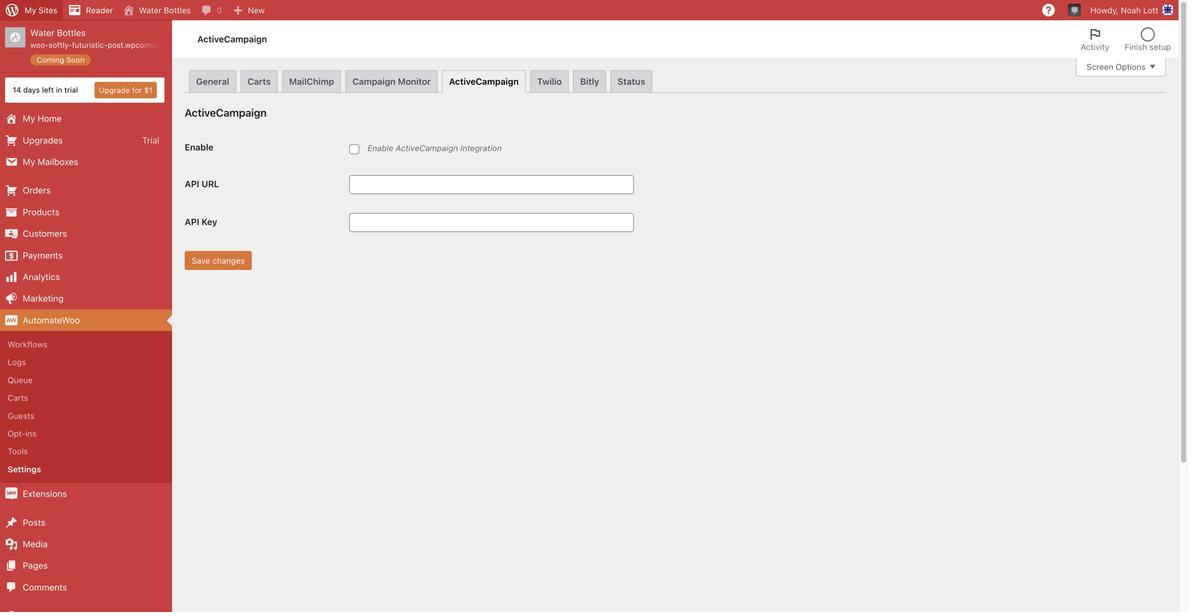 Task type: vqa. For each thing, say whether or not it's contained in the screenshot.
Noah
yes



Task type: describe. For each thing, give the bounding box(es) containing it.
days
[[23, 86, 40, 94]]

comments
[[23, 582, 67, 593]]

main menu navigation
[[0, 20, 195, 612]]

activity button
[[1074, 20, 1117, 58]]

queue
[[8, 375, 33, 385]]

noah
[[1121, 5, 1141, 15]]

my home link
[[0, 108, 172, 130]]

marketing link
[[0, 288, 172, 310]]

my mailboxes
[[23, 157, 78, 167]]

0
[[217, 5, 222, 15]]

activecampaign link
[[442, 70, 526, 93]]

products link
[[0, 201, 172, 223]]

tools link
[[0, 443, 172, 461]]

opt-
[[8, 429, 25, 438]]

api for api key
[[185, 217, 199, 227]]

settings link
[[0, 461, 172, 478]]

sites
[[38, 5, 57, 15]]

finish
[[1125, 42, 1147, 52]]

comments link
[[0, 577, 172, 599]]

guests link
[[0, 407, 172, 425]]

bottles for water bottles
[[164, 5, 191, 15]]

queue link
[[0, 371, 172, 389]]

upgrade
[[99, 86, 130, 95]]

carts for leftmost carts link
[[8, 393, 28, 403]]

api for api url
[[185, 179, 199, 189]]

in
[[56, 86, 62, 94]]

finish setup
[[1125, 42, 1171, 52]]

toolbar navigation
[[0, 0, 1179, 23]]

Enable checkbox
[[349, 144, 359, 155]]

ins
[[25, 429, 36, 438]]

mailchimp link
[[282, 70, 341, 92]]

1 horizontal spatial carts link
[[241, 70, 278, 92]]

customers link
[[0, 223, 172, 245]]

general link
[[189, 70, 236, 92]]

analytics link
[[0, 266, 172, 288]]

opt-ins link
[[0, 425, 172, 443]]

finish setup button
[[1117, 20, 1179, 58]]

media
[[23, 539, 48, 550]]

14
[[13, 86, 21, 94]]

howdy, noah lott
[[1091, 5, 1158, 15]]

campaign monitor link
[[346, 70, 438, 92]]

carts for right carts link
[[248, 76, 271, 87]]

water for water bottles
[[139, 5, 162, 15]]

bitly
[[580, 76, 599, 87]]

bottles for water bottles woo-softly-futuristic-post.wpcomstaging.com coming soon
[[57, 28, 86, 38]]

API URL text field
[[349, 175, 634, 194]]

my home
[[23, 113, 62, 124]]

water bottles woo-softly-futuristic-post.wpcomstaging.com coming soon
[[30, 28, 195, 64]]

guests
[[8, 411, 34, 421]]

products
[[23, 207, 60, 217]]

customers
[[23, 228, 67, 239]]

water bottles
[[139, 5, 191, 15]]

bitly link
[[573, 70, 606, 92]]

api key
[[185, 217, 217, 227]]

notification image
[[1070, 4, 1080, 15]]

upgrade for $1 button
[[95, 82, 157, 98]]

twilio link
[[530, 70, 569, 92]]

upgrades
[[23, 135, 63, 145]]

tools
[[8, 447, 28, 456]]

howdy,
[[1091, 5, 1119, 15]]

campaign
[[353, 76, 396, 87]]



Task type: locate. For each thing, give the bounding box(es) containing it.
orders
[[23, 185, 51, 196]]

1 api from the top
[[185, 179, 199, 189]]

bottles inside "toolbar" navigation
[[164, 5, 191, 15]]

api left url
[[185, 179, 199, 189]]

0 vertical spatial bottles
[[164, 5, 191, 15]]

automatewoo
[[23, 315, 80, 325]]

opt-ins
[[8, 429, 36, 438]]

api
[[185, 179, 199, 189], [185, 217, 199, 227]]

my inside my home link
[[23, 113, 35, 124]]

my sites link
[[0, 0, 63, 20]]

reader
[[86, 5, 113, 15]]

payments link
[[0, 245, 172, 266]]

enable activecampaign integration
[[368, 143, 502, 153]]

0 link
[[196, 0, 227, 20]]

enable up api url
[[185, 142, 213, 152]]

workflows
[[8, 340, 47, 349]]

1 horizontal spatial carts
[[248, 76, 271, 87]]

setup
[[1150, 42, 1171, 52]]

API Key password field
[[349, 213, 634, 232]]

enable for enable
[[185, 142, 213, 152]]

settings
[[8, 465, 41, 474]]

media link
[[0, 534, 172, 555]]

logs link
[[0, 354, 172, 371]]

enable right enable checkbox
[[368, 143, 393, 153]]

1 vertical spatial carts link
[[0, 389, 172, 407]]

my inside my sites link
[[25, 5, 36, 15]]

status
[[618, 76, 645, 87]]

url
[[202, 179, 219, 189]]

mailboxes
[[38, 157, 78, 167]]

bottles up softly-
[[57, 28, 86, 38]]

0 horizontal spatial water
[[30, 28, 55, 38]]

posts
[[23, 517, 45, 528]]

api url
[[185, 179, 219, 189]]

my for my home
[[23, 113, 35, 124]]

marketing
[[23, 293, 64, 304]]

softly-
[[49, 41, 72, 49]]

water for water bottles woo-softly-futuristic-post.wpcomstaging.com coming soon
[[30, 28, 55, 38]]

new link
[[227, 0, 270, 20]]

options
[[1116, 62, 1146, 71]]

mailchimp
[[289, 76, 334, 87]]

activecampaign
[[197, 34, 267, 44], [449, 76, 519, 87], [185, 106, 267, 119], [396, 143, 458, 153]]

post.wpcomstaging.com
[[108, 41, 195, 49]]

carts link right "general" link
[[241, 70, 278, 92]]

2 vertical spatial my
[[23, 157, 35, 167]]

screen options button
[[1076, 58, 1166, 77]]

twilio
[[537, 76, 562, 87]]

1 horizontal spatial enable
[[368, 143, 393, 153]]

logs
[[8, 358, 26, 367]]

monitor
[[398, 76, 431, 87]]

tab list containing activity
[[1074, 20, 1179, 58]]

1 vertical spatial carts
[[8, 393, 28, 403]]

upgrade for $1
[[99, 86, 152, 95]]

$1
[[144, 86, 152, 95]]

futuristic-
[[72, 41, 108, 49]]

carts right the general
[[248, 76, 271, 87]]

posts link
[[0, 512, 172, 534]]

extensions link
[[0, 483, 172, 505]]

None submit
[[185, 251, 252, 270]]

1 vertical spatial bottles
[[57, 28, 86, 38]]

my down upgrades
[[23, 157, 35, 167]]

1 vertical spatial my
[[23, 113, 35, 124]]

0 horizontal spatial carts
[[8, 393, 28, 403]]

water bottles link
[[118, 0, 196, 20]]

reader link
[[63, 0, 118, 20]]

status link
[[611, 70, 652, 92]]

woo-
[[30, 41, 49, 49]]

water inside "toolbar" navigation
[[139, 5, 162, 15]]

1 vertical spatial water
[[30, 28, 55, 38]]

my left home
[[23, 113, 35, 124]]

my sites
[[25, 5, 57, 15]]

carts link up opt-ins link
[[0, 389, 172, 407]]

water up woo-
[[30, 28, 55, 38]]

enable
[[185, 142, 213, 152], [368, 143, 393, 153]]

0 vertical spatial water
[[139, 5, 162, 15]]

carts
[[248, 76, 271, 87], [8, 393, 28, 403]]

2 api from the top
[[185, 217, 199, 227]]

campaign monitor
[[353, 76, 431, 87]]

carts link
[[241, 70, 278, 92], [0, 389, 172, 407]]

my mailboxes link
[[0, 151, 172, 173]]

carts down queue
[[8, 393, 28, 403]]

trial
[[142, 135, 159, 145]]

workflows link
[[0, 336, 172, 354]]

screen options
[[1087, 62, 1146, 71]]

lott
[[1143, 5, 1158, 15]]

pages
[[23, 561, 48, 571]]

my
[[25, 5, 36, 15], [23, 113, 35, 124], [23, 157, 35, 167]]

coming
[[37, 55, 64, 64]]

0 horizontal spatial carts link
[[0, 389, 172, 407]]

automatewoo link
[[0, 310, 172, 331]]

0 horizontal spatial bottles
[[57, 28, 86, 38]]

0 vertical spatial my
[[25, 5, 36, 15]]

carts inside main menu "navigation"
[[8, 393, 28, 403]]

0 vertical spatial carts
[[248, 76, 271, 87]]

water inside water bottles woo-softly-futuristic-post.wpcomstaging.com coming soon
[[30, 28, 55, 38]]

trial
[[64, 86, 78, 94]]

analytics
[[23, 272, 60, 282]]

my left sites
[[25, 5, 36, 15]]

for
[[132, 86, 142, 95]]

new
[[248, 5, 265, 15]]

payments
[[23, 250, 63, 261]]

home
[[38, 113, 62, 124]]

left
[[42, 86, 54, 94]]

tab list
[[1074, 20, 1179, 58]]

1 horizontal spatial water
[[139, 5, 162, 15]]

my inside my mailboxes link
[[23, 157, 35, 167]]

water up the post.wpcomstaging.com at the top left
[[139, 5, 162, 15]]

bottles inside water bottles woo-softly-futuristic-post.wpcomstaging.com coming soon
[[57, 28, 86, 38]]

bottles left "0" link at the top
[[164, 5, 191, 15]]

enable for enable activecampaign integration
[[368, 143, 393, 153]]

1 vertical spatial api
[[185, 217, 199, 227]]

0 vertical spatial carts link
[[241, 70, 278, 92]]

1 horizontal spatial bottles
[[164, 5, 191, 15]]

14 days left in trial
[[13, 86, 78, 94]]

my for my sites
[[25, 5, 36, 15]]

api left key
[[185, 217, 199, 227]]

general
[[196, 76, 229, 87]]

screen
[[1087, 62, 1114, 71]]

my for my mailboxes
[[23, 157, 35, 167]]

orders link
[[0, 180, 172, 201]]

0 horizontal spatial enable
[[185, 142, 213, 152]]

extensions
[[23, 489, 67, 499]]

0 vertical spatial api
[[185, 179, 199, 189]]

integration
[[460, 143, 502, 153]]



